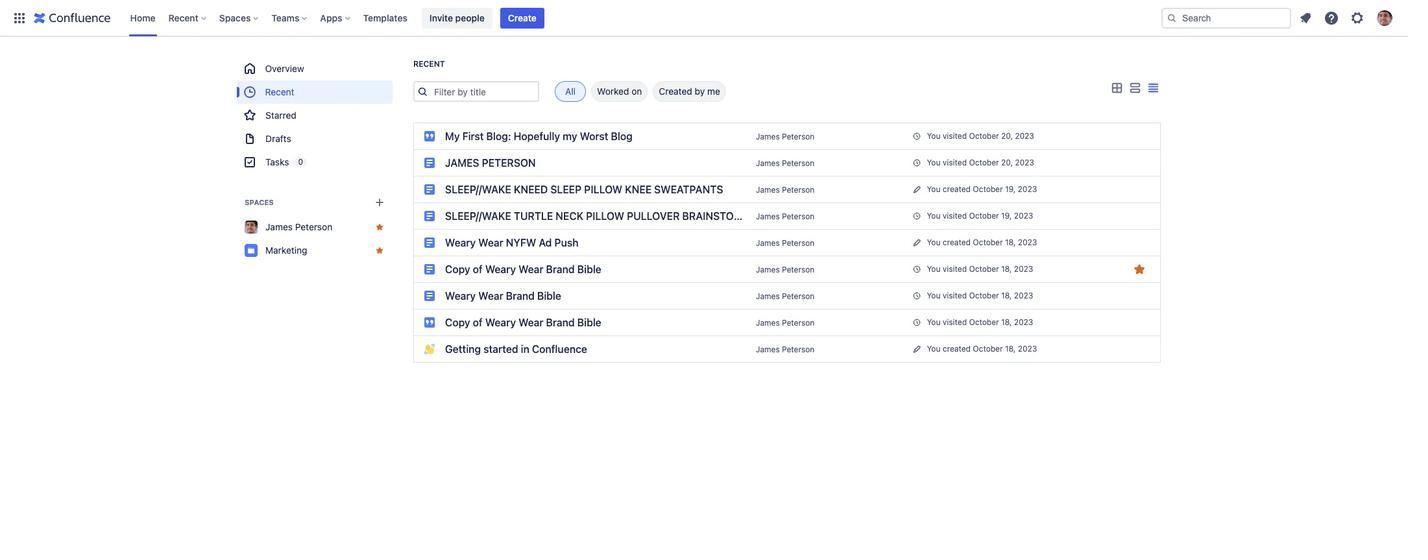 Task type: locate. For each thing, give the bounding box(es) containing it.
ad
[[539, 237, 552, 249]]

2 horizontal spatial recent
[[414, 59, 445, 69]]

wear up in
[[519, 317, 544, 328]]

2 you visited october 18, 2023 from the top
[[927, 291, 1034, 301]]

created
[[659, 86, 693, 97]]

copy
[[445, 264, 470, 275], [445, 317, 470, 328]]

peterson for copy of weary wear brand bible page icon
[[782, 265, 815, 274]]

1 vertical spatial spaces
[[245, 198, 274, 206]]

copy for blog image
[[445, 317, 470, 328]]

home
[[130, 12, 156, 23]]

peterson
[[782, 131, 815, 141], [782, 158, 815, 168], [782, 185, 815, 194], [782, 211, 815, 221], [295, 221, 333, 232], [782, 238, 815, 248], [782, 265, 815, 274], [782, 291, 815, 301], [782, 318, 815, 328], [782, 344, 815, 354]]

recent down invite
[[414, 59, 445, 69]]

invite people button
[[422, 7, 493, 28]]

pillow left knee
[[584, 184, 623, 195]]

all button
[[555, 81, 586, 102]]

0 vertical spatial sleep//wake
[[445, 184, 511, 195]]

1 vertical spatial recent
[[414, 59, 445, 69]]

2 vertical spatial recent
[[266, 86, 295, 97]]

2023 for page icon associated with sleep//wake turtle neck pillow pullover brainstorm
[[1014, 211, 1034, 221]]

sleep//wake turtle neck pillow pullover brainstorm james peterson
[[445, 210, 815, 222]]

19, down you created october 19, 2023
[[1002, 211, 1012, 221]]

my first blog: hopefully my worst blog
[[445, 130, 633, 142]]

drafts link
[[237, 127, 393, 151]]

global element
[[8, 0, 1159, 36]]

6 you from the top
[[927, 264, 941, 274]]

page image down page image
[[425, 264, 435, 275]]

spaces right recent popup button
[[219, 12, 251, 23]]

page image up page image
[[425, 211, 435, 221]]

page image for sleep//wake turtle neck pillow pullover brainstorm
[[425, 211, 435, 221]]

knee
[[625, 184, 652, 195]]

worked
[[597, 86, 629, 97]]

0 horizontal spatial recent
[[169, 12, 199, 23]]

1 vertical spatial 20,
[[1002, 158, 1013, 167]]

18, for weary wear brand bible page icon
[[1002, 291, 1012, 301]]

19, up you visited october 19, 2023
[[1006, 184, 1016, 194]]

2 created from the top
[[943, 238, 971, 247]]

0 vertical spatial 19,
[[1006, 184, 1016, 194]]

0 vertical spatial copy of weary wear brand bible
[[445, 264, 602, 275]]

sleep//wake for sleep//wake kneed sleep pillow knee sweatpants
[[445, 184, 511, 195]]

visited
[[943, 131, 967, 141], [943, 158, 967, 167], [943, 211, 967, 221], [943, 264, 967, 274], [943, 291, 967, 301], [943, 317, 967, 327]]

bible down ad
[[537, 290, 562, 302]]

wear
[[479, 237, 504, 249], [519, 264, 544, 275], [479, 290, 504, 302], [519, 317, 544, 328]]

you visited october 18, 2023
[[927, 264, 1034, 274], [927, 291, 1034, 301], [927, 317, 1034, 327]]

page image for copy of weary wear brand bible
[[425, 264, 435, 275]]

james peterson for blog image
[[756, 318, 815, 328]]

0 vertical spatial recent
[[169, 12, 199, 23]]

group
[[237, 57, 393, 174]]

copy of weary wear brand bible
[[445, 264, 602, 275], [445, 317, 602, 328]]

visited for page icon associated with sleep//wake turtle neck pillow pullover brainstorm
[[943, 211, 967, 221]]

bible down 'push'
[[578, 264, 602, 275]]

group containing overview
[[237, 57, 393, 174]]

4 you from the top
[[927, 211, 941, 221]]

teams
[[272, 12, 300, 23]]

teams button
[[268, 7, 313, 28]]

brand
[[546, 264, 575, 275], [506, 290, 535, 302], [546, 317, 575, 328]]

1 vertical spatial you visited october 20, 2023
[[927, 158, 1035, 167]]

1 vertical spatial you visited october 18, 2023
[[927, 291, 1034, 301]]

banner
[[0, 0, 1409, 36]]

peterson for page image
[[782, 238, 815, 248]]

3 page image from the top
[[425, 211, 435, 221]]

you visited october 18, 2023 for blog image
[[927, 317, 1034, 327]]

0 vertical spatial copy
[[445, 264, 470, 275]]

0 vertical spatial created
[[943, 184, 971, 194]]

blog
[[611, 130, 633, 142]]

pillow down sleep//wake kneed sleep pillow knee sweatpants
[[586, 210, 625, 222]]

notification icon image
[[1298, 10, 1314, 26]]

1 page image from the top
[[425, 158, 435, 168]]

you for page icon related to sleep//wake kneed sleep pillow knee sweatpants
[[927, 184, 941, 194]]

james peterson
[[756, 131, 815, 141], [756, 158, 815, 168], [756, 185, 815, 194], [266, 221, 333, 232], [756, 238, 815, 248], [756, 265, 815, 274], [756, 291, 815, 301], [756, 318, 815, 328], [756, 344, 815, 354]]

2 copy from the top
[[445, 317, 470, 328]]

october for weary wear brand bible page icon
[[969, 291, 1000, 301]]

1 you from the top
[[927, 131, 941, 141]]

2 page image from the top
[[425, 184, 435, 195]]

4 page image from the top
[[425, 264, 435, 275]]

spaces down tasks
[[245, 198, 274, 206]]

page image up blog image
[[425, 291, 435, 301]]

weary up weary wear brand bible
[[485, 264, 516, 275]]

copy of weary wear brand bible down nyfw in the left of the page
[[445, 264, 602, 275]]

pillow
[[584, 184, 623, 195], [586, 210, 625, 222]]

spaces inside spaces popup button
[[219, 12, 251, 23]]

peterson
[[482, 157, 536, 169]]

unstar this space image
[[375, 222, 385, 232]]

2023 for page image
[[1018, 238, 1038, 247]]

peterson for blog icon
[[782, 131, 815, 141]]

3 you visited october 18, 2023 from the top
[[927, 317, 1034, 327]]

6 visited from the top
[[943, 317, 967, 327]]

you visited october 20, 2023
[[927, 131, 1035, 141], [927, 158, 1035, 167]]

19,
[[1006, 184, 1016, 194], [1002, 211, 1012, 221]]

0 vertical spatial you visited october 20, 2023
[[927, 131, 1035, 141]]

3 you from the top
[[927, 184, 941, 194]]

banner containing home
[[0, 0, 1409, 36]]

1 of from the top
[[473, 264, 483, 275]]

5 visited from the top
[[943, 291, 967, 301]]

4 visited from the top
[[943, 264, 967, 274]]

peterson for blog image
[[782, 318, 815, 328]]

started
[[484, 343, 518, 355]]

bible up confluence
[[578, 317, 602, 328]]

2 vertical spatial created
[[943, 344, 971, 354]]

spaces button
[[215, 7, 264, 28]]

2 you from the top
[[927, 158, 941, 167]]

18, for page image
[[1006, 238, 1016, 247]]

sleep//wake for sleep//wake turtle neck pillow pullover brainstorm james peterson
[[445, 210, 511, 222]]

sleep//wake kneed sleep pillow knee sweatpants
[[445, 184, 723, 195]]

19, for sleep//wake turtle neck pillow pullover brainstorm
[[1002, 211, 1012, 221]]

5 page image from the top
[[425, 291, 435, 301]]

0 vertical spatial pillow
[[584, 184, 623, 195]]

2 of from the top
[[473, 317, 483, 328]]

3 visited from the top
[[943, 211, 967, 221]]

2 20, from the top
[[1002, 158, 1013, 167]]

1 vertical spatial copy of weary wear brand bible
[[445, 317, 602, 328]]

1 vertical spatial copy
[[445, 317, 470, 328]]

2023 for copy of weary wear brand bible page icon
[[1015, 264, 1034, 274]]

copy of weary wear brand bible up in
[[445, 317, 602, 328]]

1 vertical spatial pillow
[[586, 210, 625, 222]]

1 vertical spatial 19,
[[1002, 211, 1012, 221]]

1 visited from the top
[[943, 131, 967, 141]]

james peterson for page image
[[756, 238, 815, 248]]

brand up confluence
[[546, 317, 575, 328]]

of for blog image
[[473, 317, 483, 328]]

5 you from the top
[[927, 238, 941, 247]]

recent button
[[165, 7, 212, 28]]

created for push
[[943, 238, 971, 247]]

0 vertical spatial brand
[[546, 264, 575, 275]]

1 vertical spatial sleep//wake
[[445, 210, 511, 222]]

nyfw
[[506, 237, 536, 249]]

0 vertical spatial 20,
[[1002, 131, 1013, 141]]

october
[[969, 131, 1000, 141], [969, 158, 1000, 167], [973, 184, 1003, 194], [969, 211, 1000, 221], [973, 238, 1003, 247], [969, 264, 1000, 274], [969, 291, 1000, 301], [969, 317, 1000, 327], [973, 344, 1003, 354]]

october for page icon associated with sleep//wake turtle neck pillow pullover brainstorm
[[969, 211, 1000, 221]]

1 you visited october 18, 2023 from the top
[[927, 264, 1034, 274]]

2023 for page icon for james peterson
[[1016, 158, 1035, 167]]

1 vertical spatial created
[[943, 238, 971, 247]]

1 20, from the top
[[1002, 131, 1013, 141]]

9 you from the top
[[927, 344, 941, 354]]

created
[[943, 184, 971, 194], [943, 238, 971, 247], [943, 344, 971, 354]]

worked on button
[[591, 81, 648, 102]]

sleep//wake up "weary wear nyfw ad push"
[[445, 210, 511, 222]]

starred
[[266, 110, 297, 121]]

james peterson link
[[756, 131, 815, 141], [756, 158, 815, 168], [756, 185, 815, 194], [756, 211, 815, 221], [237, 216, 393, 239], [756, 238, 815, 248], [756, 265, 815, 274], [756, 291, 815, 301], [756, 318, 815, 328], [756, 344, 815, 354]]

recent
[[169, 12, 199, 23], [414, 59, 445, 69], [266, 86, 295, 97]]

brand down 'push'
[[546, 264, 575, 275]]

weary right page image
[[445, 237, 476, 249]]

page image down blog icon
[[425, 158, 435, 168]]

1 you visited october 20, 2023 from the top
[[927, 131, 1035, 141]]

you created october 18, 2023
[[927, 238, 1038, 247], [927, 344, 1038, 354]]

18, for blog image
[[1002, 317, 1012, 327]]

james
[[445, 157, 479, 169]]

8 you from the top
[[927, 317, 941, 327]]

1 created from the top
[[943, 184, 971, 194]]

0 vertical spatial you visited october 18, 2023
[[927, 264, 1034, 274]]

page image right create a space image
[[425, 184, 435, 195]]

you for page icon for james peterson
[[927, 158, 941, 167]]

2023 for :wave: icon
[[1018, 344, 1038, 354]]

2 visited from the top
[[943, 158, 967, 167]]

you
[[927, 131, 941, 141], [927, 158, 941, 167], [927, 184, 941, 194], [927, 211, 941, 221], [927, 238, 941, 247], [927, 264, 941, 274], [927, 291, 941, 301], [927, 317, 941, 327], [927, 344, 941, 354]]

page image
[[425, 158, 435, 168], [425, 184, 435, 195], [425, 211, 435, 221], [425, 264, 435, 275], [425, 291, 435, 301]]

1 sleep//wake from the top
[[445, 184, 511, 195]]

0 vertical spatial of
[[473, 264, 483, 275]]

2 vertical spatial brand
[[546, 317, 575, 328]]

2 vertical spatial you visited october 18, 2023
[[927, 317, 1034, 327]]

peterson for weary wear brand bible page icon
[[782, 291, 815, 301]]

Filter by title field
[[430, 82, 538, 101]]

:wave: image
[[425, 344, 435, 354]]

visited for weary wear brand bible page icon
[[943, 291, 967, 301]]

2023
[[1016, 131, 1035, 141], [1016, 158, 1035, 167], [1018, 184, 1037, 194], [1014, 211, 1034, 221], [1018, 238, 1038, 247], [1015, 264, 1034, 274], [1015, 291, 1034, 301], [1015, 317, 1034, 327], [1018, 344, 1038, 354]]

created by me button
[[653, 81, 726, 102]]

2 you visited october 20, 2023 from the top
[[927, 158, 1035, 167]]

unstar image
[[1132, 262, 1148, 277]]

1 copy from the top
[[445, 264, 470, 275]]

copy up weary wear brand bible
[[445, 264, 470, 275]]

of up weary wear brand bible
[[473, 264, 483, 275]]

of
[[473, 264, 483, 275], [473, 317, 483, 328]]

bible
[[578, 264, 602, 275], [537, 290, 562, 302], [578, 317, 602, 328]]

7 you from the top
[[927, 291, 941, 301]]

recent link
[[237, 80, 393, 104]]

recent up starred
[[266, 86, 295, 97]]

2 you created october 18, 2023 from the top
[[927, 344, 1038, 354]]

you for blog image
[[927, 317, 941, 327]]

confluence image
[[34, 10, 111, 26], [34, 10, 111, 26]]

james
[[756, 131, 780, 141], [756, 158, 780, 168], [756, 185, 780, 194], [756, 211, 780, 221], [266, 221, 293, 232], [756, 238, 780, 248], [756, 265, 780, 274], [756, 291, 780, 301], [756, 318, 780, 328], [756, 344, 780, 354]]

wear down nyfw in the left of the page
[[519, 264, 544, 275]]

list image
[[1128, 80, 1143, 96]]

created by me
[[659, 86, 720, 97]]

0 vertical spatial you created october 18, 2023
[[927, 238, 1038, 247]]

18, for :wave: icon
[[1006, 344, 1016, 354]]

people
[[455, 12, 485, 23]]

you for :wave: icon
[[927, 344, 941, 354]]

1 you created october 18, 2023 from the top
[[927, 238, 1038, 247]]

spaces
[[219, 12, 251, 23], [245, 198, 274, 206]]

october for blog icon
[[969, 131, 1000, 141]]

1 vertical spatial you created october 18, 2023
[[927, 344, 1038, 354]]

copy up getting
[[445, 317, 470, 328]]

20, for my first blog: hopefully my worst blog
[[1002, 131, 1013, 141]]

20,
[[1002, 131, 1013, 141], [1002, 158, 1013, 167]]

sleep//wake down james peterson
[[445, 184, 511, 195]]

tab list
[[539, 81, 726, 102]]

2 sleep//wake from the top
[[445, 210, 511, 222]]

0 vertical spatial spaces
[[219, 12, 251, 23]]

brand down nyfw in the left of the page
[[506, 290, 535, 302]]

18,
[[1006, 238, 1016, 247], [1002, 264, 1012, 274], [1002, 291, 1012, 301], [1002, 317, 1012, 327], [1006, 344, 1016, 354]]

pillow for pullover
[[586, 210, 625, 222]]

weary
[[445, 237, 476, 249], [485, 264, 516, 275], [445, 290, 476, 302], [485, 317, 516, 328]]

1 vertical spatial of
[[473, 317, 483, 328]]

october for blog image
[[969, 317, 1000, 327]]

me
[[708, 86, 720, 97]]

sleep//wake
[[445, 184, 511, 195], [445, 210, 511, 222]]

recent right home
[[169, 12, 199, 23]]

worked on
[[597, 86, 642, 97]]

of up getting
[[473, 317, 483, 328]]



Task type: vqa. For each thing, say whether or not it's contained in the screenshot.


Task type: describe. For each thing, give the bounding box(es) containing it.
weary up started at the left of the page
[[485, 317, 516, 328]]

20, for james peterson
[[1002, 158, 1013, 167]]

turtle
[[514, 210, 553, 222]]

page image
[[425, 238, 435, 248]]

starred link
[[237, 104, 393, 127]]

page image for sleep//wake kneed sleep pillow knee sweatpants
[[425, 184, 435, 195]]

18, for copy of weary wear brand bible page icon
[[1002, 264, 1012, 274]]

you for page image
[[927, 238, 941, 247]]

kneed
[[514, 184, 548, 195]]

october for page image
[[973, 238, 1003, 247]]

blog image
[[425, 131, 435, 142]]

help icon image
[[1324, 10, 1340, 26]]

0
[[298, 157, 303, 167]]

october for copy of weary wear brand bible page icon
[[969, 264, 1000, 274]]

visited for blog image
[[943, 317, 967, 327]]

create link
[[500, 7, 545, 28]]

Search field
[[1162, 7, 1292, 28]]

1 copy of weary wear brand bible from the top
[[445, 264, 602, 275]]

invite
[[430, 12, 453, 23]]

james peterson for page icon for james peterson
[[756, 158, 815, 168]]

create
[[508, 12, 537, 23]]

2023 for weary wear brand bible page icon
[[1015, 291, 1034, 301]]

2023 for page icon related to sleep//wake kneed sleep pillow knee sweatpants
[[1018, 184, 1037, 194]]

created for knee
[[943, 184, 971, 194]]

marketing link
[[237, 239, 393, 262]]

compact list image
[[1146, 80, 1161, 96]]

3 created from the top
[[943, 344, 971, 354]]

confluence
[[532, 343, 587, 355]]

overview
[[266, 63, 305, 74]]

page image for weary wear brand bible
[[425, 291, 435, 301]]

blog:
[[487, 130, 511, 142]]

2 vertical spatial bible
[[578, 317, 602, 328]]

james peterson for blog icon
[[756, 131, 815, 141]]

sleep
[[551, 184, 582, 195]]

tab list containing all
[[539, 81, 726, 102]]

visited for blog icon
[[943, 131, 967, 141]]

all
[[565, 86, 576, 97]]

visited for copy of weary wear brand bible page icon
[[943, 264, 967, 274]]

blog image
[[425, 317, 435, 328]]

my
[[445, 130, 460, 142]]

you visited october 18, 2023 for copy of weary wear brand bible page icon
[[927, 264, 1034, 274]]

james peterson for :wave: icon
[[756, 344, 815, 354]]

wear up started at the left of the page
[[479, 290, 504, 302]]

appswitcher icon image
[[12, 10, 27, 26]]

by
[[695, 86, 705, 97]]

james inside the sleep//wake turtle neck pillow pullover brainstorm james peterson
[[756, 211, 780, 221]]

templates
[[363, 12, 408, 23]]

peterson for page icon related to sleep//wake kneed sleep pillow knee sweatpants
[[782, 185, 815, 194]]

james peterson for copy of weary wear brand bible page icon
[[756, 265, 815, 274]]

apps
[[320, 12, 342, 23]]

october for page icon related to sleep//wake kneed sleep pillow knee sweatpants
[[973, 184, 1003, 194]]

marketing
[[266, 245, 307, 256]]

peterson inside the sleep//wake turtle neck pillow pullover brainstorm james peterson
[[782, 211, 815, 221]]

on
[[632, 86, 642, 97]]

you visited october 18, 2023 for weary wear brand bible page icon
[[927, 291, 1034, 301]]

19, for sleep//wake kneed sleep pillow knee sweatpants
[[1006, 184, 1016, 194]]

you visited october 20, 2023 for my first blog: hopefully my worst blog
[[927, 131, 1035, 141]]

worst
[[580, 130, 609, 142]]

sweatpants
[[655, 184, 723, 195]]

cards image
[[1109, 80, 1125, 96]]

2023 for blog image
[[1015, 317, 1034, 327]]

you for weary wear brand bible page icon
[[927, 291, 941, 301]]

templates link
[[359, 7, 412, 28]]

2023 for blog icon
[[1016, 131, 1035, 141]]

1 vertical spatial brand
[[506, 290, 535, 302]]

james peterson for weary wear brand bible page icon
[[756, 291, 815, 301]]

you for page icon associated with sleep//wake turtle neck pillow pullover brainstorm
[[927, 211, 941, 221]]

you for blog icon
[[927, 131, 941, 141]]

neck
[[556, 210, 584, 222]]

search image
[[1167, 13, 1178, 23]]

home link
[[126, 7, 159, 28]]

you visited october 20, 2023 for james peterson
[[927, 158, 1035, 167]]

you for copy of weary wear brand bible page icon
[[927, 264, 941, 274]]

of for copy of weary wear brand bible page icon
[[473, 264, 483, 275]]

tasks
[[266, 156, 289, 167]]

settings icon image
[[1350, 10, 1366, 26]]

push
[[555, 237, 579, 249]]

2 copy of weary wear brand bible from the top
[[445, 317, 602, 328]]

peterson for :wave: icon
[[782, 344, 815, 354]]

you created october 18, 2023 for getting started in confluence
[[927, 344, 1038, 354]]

october for :wave: icon
[[973, 344, 1003, 354]]

james peterson
[[445, 157, 536, 169]]

hopefully
[[514, 130, 560, 142]]

weary up getting
[[445, 290, 476, 302]]

getting started in confluence
[[445, 343, 587, 355]]

recent inside popup button
[[169, 12, 199, 23]]

drafts
[[266, 133, 291, 144]]

create a space image
[[372, 195, 388, 210]]

0 vertical spatial bible
[[578, 264, 602, 275]]

1 horizontal spatial recent
[[266, 86, 295, 97]]

copy for copy of weary wear brand bible page icon
[[445, 264, 470, 275]]

first
[[463, 130, 484, 142]]

overview link
[[237, 57, 393, 80]]

pillow for knee
[[584, 184, 623, 195]]

apps button
[[316, 7, 355, 28]]

weary wear nyfw ad push
[[445, 237, 579, 249]]

your profile and preferences image
[[1378, 10, 1393, 26]]

:wave: image
[[425, 344, 435, 354]]

james peterson for page icon related to sleep//wake kneed sleep pillow knee sweatpants
[[756, 185, 815, 194]]

weary wear brand bible
[[445, 290, 562, 302]]

in
[[521, 343, 530, 355]]

unstar this space image
[[375, 245, 385, 256]]

getting
[[445, 343, 481, 355]]

brainstorm
[[683, 210, 750, 222]]

october for page icon for james peterson
[[969, 158, 1000, 167]]

1 vertical spatial bible
[[537, 290, 562, 302]]

my
[[563, 130, 577, 142]]

wear left nyfw in the left of the page
[[479, 237, 504, 249]]

visited for page icon for james peterson
[[943, 158, 967, 167]]

invite people
[[430, 12, 485, 23]]

page image for james peterson
[[425, 158, 435, 168]]

you created october 19, 2023
[[927, 184, 1037, 194]]

pullover
[[627, 210, 680, 222]]

you created october 18, 2023 for weary wear nyfw ad push
[[927, 238, 1038, 247]]

you visited october 19, 2023
[[927, 211, 1034, 221]]

peterson for page icon for james peterson
[[782, 158, 815, 168]]



